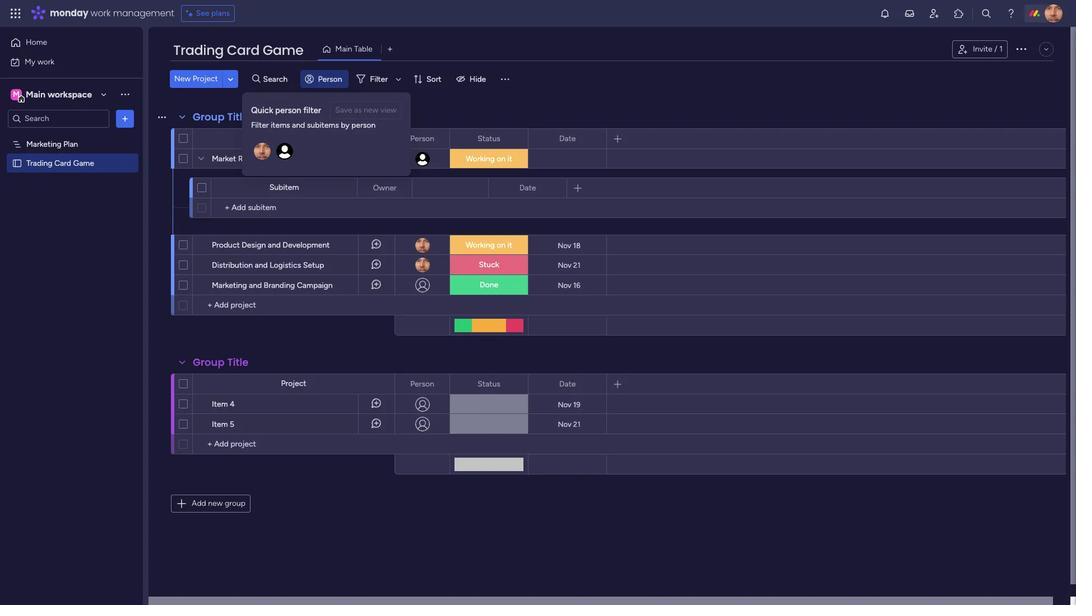 Task type: vqa. For each thing, say whether or not it's contained in the screenshot.
bottommost the Date
yes



Task type: describe. For each thing, give the bounding box(es) containing it.
product
[[212, 241, 240, 250]]

trading inside list box
[[26, 158, 52, 168]]

v2 search image
[[252, 73, 260, 85]]

1 nov 21 from the top
[[558, 261, 581, 269]]

analysis
[[347, 154, 376, 164]]

marketing for marketing plan
[[26, 139, 61, 149]]

search everything image
[[981, 8, 992, 19]]

group title field for person
[[190, 355, 251, 370]]

and down 'distribution and logistics setup'
[[249, 281, 262, 290]]

menu image
[[500, 73, 511, 85]]

m
[[13, 89, 20, 99]]

date for status
[[559, 134, 576, 143]]

and for items
[[292, 121, 305, 130]]

notifications image
[[880, 8, 891, 19]]

2 21 from the top
[[573, 420, 581, 429]]

item 5
[[212, 420, 234, 429]]

card inside field
[[227, 41, 260, 59]]

options image
[[1015, 42, 1028, 55]]

nov 19
[[558, 401, 581, 409]]

angle down image
[[228, 75, 233, 83]]

by
[[341, 121, 350, 130]]

project for date
[[281, 379, 306, 389]]

options image
[[119, 113, 131, 124]]

arrow down image
[[392, 72, 405, 86]]

date field for status
[[557, 133, 579, 145]]

management
[[113, 7, 174, 20]]

+ Add subitem text field
[[217, 201, 334, 215]]

see
[[196, 8, 209, 18]]

plans
[[211, 8, 230, 18]]

marketing for marketing and branding campaign
[[212, 281, 247, 290]]

/
[[995, 44, 998, 54]]

add view image
[[388, 45, 392, 54]]

workspace selection element
[[11, 88, 94, 102]]

2 working on it from the top
[[466, 241, 512, 250]]

2 person field from the top
[[408, 378, 437, 390]]

+ Add project text field
[[198, 299, 390, 312]]

16
[[573, 281, 581, 290]]

2 vertical spatial date
[[559, 379, 576, 389]]

and for research
[[272, 154, 285, 164]]

Search in workspace field
[[24, 112, 94, 125]]

campaign
[[297, 281, 333, 290]]

invite members image
[[929, 8, 940, 19]]

sort button
[[409, 70, 448, 88]]

distribution
[[212, 261, 253, 270]]

2 nov 21 from the top
[[558, 420, 581, 429]]

status for person
[[478, 134, 501, 143]]

status field for date
[[475, 378, 503, 390]]

apps image
[[954, 8, 965, 19]]

home button
[[7, 34, 121, 52]]

distribution and logistics setup
[[212, 261, 324, 270]]

4 nov from the top
[[558, 401, 572, 409]]

public board image
[[12, 158, 22, 168]]

main table
[[335, 44, 373, 54]]

person inside popup button
[[318, 74, 342, 84]]

nov for product design and development
[[558, 241, 571, 250]]

1 vertical spatial person
[[352, 121, 376, 130]]

hide button
[[452, 70, 493, 88]]

market research and target audience analysis
[[212, 154, 376, 164]]

hide
[[470, 74, 486, 84]]

see plans
[[196, 8, 230, 18]]

game inside list box
[[73, 158, 94, 168]]

18
[[573, 241, 581, 250]]

see plans button
[[181, 5, 235, 22]]

add
[[192, 499, 206, 508]]

1 person field from the top
[[408, 133, 437, 145]]

1 working on it from the top
[[466, 154, 512, 164]]

2 nov from the top
[[558, 261, 572, 269]]

market
[[212, 154, 236, 164]]

setup
[[303, 261, 324, 270]]

owner
[[373, 183, 397, 193]]

2 vertical spatial date field
[[557, 378, 579, 390]]

4
[[230, 400, 235, 409]]

select product image
[[10, 8, 21, 19]]

main for main workspace
[[26, 89, 45, 100]]

james peterson image
[[1045, 4, 1063, 22]]

invite / 1 button
[[952, 40, 1008, 58]]

plan
[[63, 139, 78, 149]]

5
[[230, 420, 234, 429]]

table
[[354, 44, 373, 54]]

new project
[[174, 74, 218, 84]]

filter button
[[352, 70, 405, 88]]

and for design
[[268, 241, 281, 250]]

trading card game inside list box
[[26, 158, 94, 168]]

marketing plan
[[26, 139, 78, 149]]

subitem
[[269, 183, 299, 192]]

filter for filter
[[370, 74, 388, 84]]

my
[[25, 57, 35, 66]]

person for first "person" field from the top of the page
[[410, 134, 434, 143]]

audience
[[312, 154, 345, 164]]



Task type: locate. For each thing, give the bounding box(es) containing it.
status field for person
[[475, 133, 503, 145]]

0 vertical spatial main
[[335, 44, 352, 54]]

work right 'my'
[[37, 57, 54, 66]]

main
[[335, 44, 352, 54], [26, 89, 45, 100]]

design
[[242, 241, 266, 250]]

title up 4
[[227, 355, 249, 369]]

logistics
[[270, 261, 301, 270]]

monday work management
[[50, 7, 174, 20]]

Owner field
[[370, 182, 399, 194]]

project for person
[[281, 133, 306, 143]]

subitems
[[307, 121, 339, 130]]

main right "workspace" icon
[[26, 89, 45, 100]]

nov 21
[[558, 261, 581, 269], [558, 420, 581, 429]]

1 horizontal spatial main
[[335, 44, 352, 54]]

1 vertical spatial game
[[73, 158, 94, 168]]

card down plan on the top of page
[[54, 158, 71, 168]]

0 vertical spatial working
[[466, 154, 495, 164]]

project
[[193, 74, 218, 84], [281, 133, 306, 143], [281, 379, 306, 389]]

marketing
[[26, 139, 61, 149], [212, 281, 247, 290]]

0 horizontal spatial card
[[54, 158, 71, 168]]

0 vertical spatial working on it
[[466, 154, 512, 164]]

list box containing marketing plan
[[0, 132, 143, 324]]

filter inside popup button
[[370, 74, 388, 84]]

1 vertical spatial working
[[466, 241, 495, 250]]

1 vertical spatial nov 21
[[558, 420, 581, 429]]

1 horizontal spatial filter
[[370, 74, 388, 84]]

1 title from the top
[[227, 110, 249, 124]]

0 vertical spatial trading card game
[[173, 41, 303, 59]]

1 vertical spatial filter
[[251, 121, 269, 130]]

0 vertical spatial status
[[478, 134, 501, 143]]

person for second "person" field
[[410, 379, 434, 389]]

0 vertical spatial on
[[497, 154, 506, 164]]

0 vertical spatial person
[[318, 74, 342, 84]]

research
[[238, 154, 271, 164]]

quick
[[251, 105, 273, 115]]

1 vertical spatial person field
[[408, 378, 437, 390]]

1 vertical spatial group title field
[[190, 355, 251, 370]]

trading inside field
[[173, 41, 224, 59]]

Person field
[[408, 133, 437, 145], [408, 378, 437, 390]]

nov for marketing and branding campaign
[[558, 281, 572, 290]]

title
[[227, 110, 249, 124], [227, 355, 249, 369]]

trading card game inside field
[[173, 41, 303, 59]]

group title
[[193, 110, 249, 124], [193, 355, 249, 369]]

monday
[[50, 7, 88, 20]]

nov left 19 at bottom right
[[558, 401, 572, 409]]

person button
[[300, 70, 349, 88]]

new project button
[[170, 70, 223, 88]]

0 vertical spatial card
[[227, 41, 260, 59]]

date
[[559, 134, 576, 143], [520, 183, 536, 193], [559, 379, 576, 389]]

1 vertical spatial title
[[227, 355, 249, 369]]

item for item 5
[[212, 420, 228, 429]]

and
[[292, 121, 305, 130], [272, 154, 285, 164], [268, 241, 281, 250], [255, 261, 268, 270], [249, 281, 262, 290]]

group for person
[[193, 110, 225, 124]]

1 vertical spatial date
[[520, 183, 536, 193]]

0 vertical spatial game
[[263, 41, 303, 59]]

home
[[26, 38, 47, 47]]

group
[[193, 110, 225, 124], [193, 355, 225, 369]]

product design and development
[[212, 241, 330, 250]]

2 status field from the top
[[475, 378, 503, 390]]

invite / 1
[[973, 44, 1003, 54]]

title for date
[[227, 110, 249, 124]]

status for date
[[478, 379, 501, 389]]

trading card game
[[173, 41, 303, 59], [26, 158, 94, 168]]

1 status field from the top
[[475, 133, 503, 145]]

nov down nov 19
[[558, 420, 572, 429]]

0 vertical spatial status field
[[475, 133, 503, 145]]

person right by on the top of page
[[352, 121, 376, 130]]

1 vertical spatial status
[[478, 379, 501, 389]]

1 vertical spatial status field
[[475, 378, 503, 390]]

filter
[[370, 74, 388, 84], [251, 121, 269, 130]]

2 it from the top
[[508, 241, 512, 250]]

0 vertical spatial 21
[[573, 261, 581, 269]]

2 vertical spatial person
[[410, 379, 434, 389]]

workspace options image
[[119, 89, 131, 100]]

item left 4
[[212, 400, 228, 409]]

1 working from the top
[[466, 154, 495, 164]]

1 item from the top
[[212, 400, 228, 409]]

main inside button
[[335, 44, 352, 54]]

and right design
[[268, 241, 281, 250]]

group title for person
[[193, 110, 249, 124]]

marketing inside list box
[[26, 139, 61, 149]]

done
[[480, 280, 498, 290]]

0 vertical spatial work
[[91, 7, 111, 20]]

sort
[[427, 74, 442, 84]]

main for main table
[[335, 44, 352, 54]]

trading card game up angle down icon
[[173, 41, 303, 59]]

expand board header image
[[1042, 45, 1051, 54]]

1 vertical spatial group
[[193, 355, 225, 369]]

marketing down distribution at the left of page
[[212, 281, 247, 290]]

1 vertical spatial date field
[[517, 182, 539, 194]]

add new group button
[[171, 495, 251, 513]]

1 vertical spatial marketing
[[212, 281, 247, 290]]

card up angle down icon
[[227, 41, 260, 59]]

3 nov from the top
[[558, 281, 572, 290]]

stuck
[[479, 260, 499, 270]]

1 horizontal spatial trading card game
[[173, 41, 303, 59]]

group title field for date
[[190, 110, 251, 124]]

1 vertical spatial project
[[281, 133, 306, 143]]

1 vertical spatial working on it
[[466, 241, 512, 250]]

2 vertical spatial project
[[281, 379, 306, 389]]

0 vertical spatial group
[[193, 110, 225, 124]]

new
[[174, 74, 191, 84]]

group title for date
[[193, 355, 249, 369]]

nov 16
[[558, 281, 581, 290]]

main workspace
[[26, 89, 92, 100]]

game
[[263, 41, 303, 59], [73, 158, 94, 168]]

work
[[91, 7, 111, 20], [37, 57, 54, 66]]

marketing and branding campaign
[[212, 281, 333, 290]]

1 vertical spatial 21
[[573, 420, 581, 429]]

workspace image
[[11, 88, 22, 101]]

1 horizontal spatial trading
[[173, 41, 224, 59]]

1 vertical spatial work
[[37, 57, 54, 66]]

1 status from the top
[[478, 134, 501, 143]]

0 horizontal spatial filter
[[251, 121, 269, 130]]

2 group title field from the top
[[190, 355, 251, 370]]

person up "items"
[[275, 105, 301, 115]]

0 vertical spatial person
[[275, 105, 301, 115]]

nov down nov 18
[[558, 261, 572, 269]]

title for person
[[227, 355, 249, 369]]

trading up new project
[[173, 41, 224, 59]]

0 vertical spatial title
[[227, 110, 249, 124]]

nov
[[558, 241, 571, 250], [558, 261, 572, 269], [558, 281, 572, 290], [558, 401, 572, 409], [558, 420, 572, 429]]

1 group title from the top
[[193, 110, 249, 124]]

group for date
[[193, 355, 225, 369]]

0 horizontal spatial trading
[[26, 158, 52, 168]]

0 vertical spatial group title field
[[190, 110, 251, 124]]

0 horizontal spatial trading card game
[[26, 158, 94, 168]]

Group Title field
[[190, 110, 251, 124], [190, 355, 251, 370]]

trading right public board image at the left top of the page
[[26, 158, 52, 168]]

1 vertical spatial trading card game
[[26, 158, 94, 168]]

work right monday
[[91, 7, 111, 20]]

and down design
[[255, 261, 268, 270]]

trading
[[173, 41, 224, 59], [26, 158, 52, 168]]

2 working from the top
[[466, 241, 495, 250]]

card inside list box
[[54, 158, 71, 168]]

nov 21 down nov 18
[[558, 261, 581, 269]]

work for my
[[37, 57, 54, 66]]

group title field down angle down icon
[[190, 110, 251, 124]]

1 group title field from the top
[[190, 110, 251, 124]]

item 4
[[212, 400, 235, 409]]

my work button
[[7, 53, 121, 71]]

1 horizontal spatial person
[[352, 121, 376, 130]]

1 on from the top
[[497, 154, 506, 164]]

target
[[287, 154, 310, 164]]

filter items and subitems by person
[[251, 121, 376, 130]]

1 vertical spatial card
[[54, 158, 71, 168]]

group up item 4
[[193, 355, 225, 369]]

and left target
[[272, 154, 285, 164]]

0 horizontal spatial main
[[26, 89, 45, 100]]

Date field
[[557, 133, 579, 145], [517, 182, 539, 194], [557, 378, 579, 390]]

nov left 18
[[558, 241, 571, 250]]

0 vertical spatial filter
[[370, 74, 388, 84]]

0 horizontal spatial marketing
[[26, 139, 61, 149]]

1 vertical spatial on
[[497, 241, 506, 250]]

0 vertical spatial group title
[[193, 110, 249, 124]]

group title up item 4
[[193, 355, 249, 369]]

items
[[271, 121, 290, 130]]

working on it
[[466, 154, 512, 164], [466, 241, 512, 250]]

add new group
[[192, 499, 246, 508]]

main table button
[[318, 40, 381, 58]]

0 horizontal spatial person
[[275, 105, 301, 115]]

0 horizontal spatial work
[[37, 57, 54, 66]]

game down plan on the top of page
[[73, 158, 94, 168]]

help image
[[1006, 8, 1017, 19]]

0 vertical spatial project
[[193, 74, 218, 84]]

and right "items"
[[292, 121, 305, 130]]

filter for filter items and subitems by person
[[251, 121, 269, 130]]

working
[[466, 154, 495, 164], [466, 241, 495, 250]]

Trading Card Game field
[[170, 41, 306, 60]]

0 vertical spatial date field
[[557, 133, 579, 145]]

game inside trading card game field
[[263, 41, 303, 59]]

1 vertical spatial main
[[26, 89, 45, 100]]

nov 18
[[558, 241, 581, 250]]

2 title from the top
[[227, 355, 249, 369]]

1 horizontal spatial card
[[227, 41, 260, 59]]

0 vertical spatial nov 21
[[558, 261, 581, 269]]

2 on from the top
[[497, 241, 506, 250]]

1
[[1000, 44, 1003, 54]]

1 horizontal spatial game
[[263, 41, 303, 59]]

item for item 4
[[212, 400, 228, 409]]

development
[[283, 241, 330, 250]]

item
[[212, 400, 228, 409], [212, 420, 228, 429]]

option
[[0, 134, 143, 136]]

group
[[225, 499, 246, 508]]

1 group from the top
[[193, 110, 225, 124]]

1 horizontal spatial marketing
[[212, 281, 247, 290]]

1 vertical spatial item
[[212, 420, 228, 429]]

1 21 from the top
[[573, 261, 581, 269]]

19
[[573, 401, 581, 409]]

21 down 18
[[573, 261, 581, 269]]

5 nov from the top
[[558, 420, 572, 429]]

inbox image
[[904, 8, 916, 19]]

marketing left plan on the top of page
[[26, 139, 61, 149]]

branding
[[264, 281, 295, 290]]

person
[[318, 74, 342, 84], [410, 134, 434, 143], [410, 379, 434, 389]]

Search field
[[260, 71, 294, 87]]

group down new project button in the top of the page
[[193, 110, 225, 124]]

0 vertical spatial marketing
[[26, 139, 61, 149]]

trading card game down marketing plan
[[26, 158, 94, 168]]

2 group title from the top
[[193, 355, 249, 369]]

+ Add project text field
[[198, 438, 390, 451]]

project inside new project button
[[193, 74, 218, 84]]

0 vertical spatial person field
[[408, 133, 437, 145]]

1 vertical spatial person
[[410, 134, 434, 143]]

1 vertical spatial group title
[[193, 355, 249, 369]]

date for owner
[[520, 183, 536, 193]]

game up search field
[[263, 41, 303, 59]]

item left 5
[[212, 420, 228, 429]]

1 vertical spatial it
[[508, 241, 512, 250]]

group title down angle down icon
[[193, 110, 249, 124]]

2 group from the top
[[193, 355, 225, 369]]

title left quick
[[227, 110, 249, 124]]

group title field up item 4
[[190, 355, 251, 370]]

filter left arrow down image
[[370, 74, 388, 84]]

1 it from the top
[[508, 154, 512, 164]]

my work
[[25, 57, 54, 66]]

nov for item 5
[[558, 420, 572, 429]]

main inside the workspace selection element
[[26, 89, 45, 100]]

1 horizontal spatial work
[[91, 7, 111, 20]]

0 vertical spatial item
[[212, 400, 228, 409]]

filter
[[303, 105, 321, 115]]

new
[[208, 499, 223, 508]]

0 horizontal spatial game
[[73, 158, 94, 168]]

workspace
[[48, 89, 92, 100]]

0 vertical spatial trading
[[173, 41, 224, 59]]

work inside my work button
[[37, 57, 54, 66]]

0 vertical spatial date
[[559, 134, 576, 143]]

0 vertical spatial it
[[508, 154, 512, 164]]

work for monday
[[91, 7, 111, 20]]

filter down quick
[[251, 121, 269, 130]]

card
[[227, 41, 260, 59], [54, 158, 71, 168]]

Status field
[[475, 133, 503, 145], [475, 378, 503, 390]]

status
[[478, 134, 501, 143], [478, 379, 501, 389]]

date field for owner
[[517, 182, 539, 194]]

nov left '16'
[[558, 281, 572, 290]]

21
[[573, 261, 581, 269], [573, 420, 581, 429]]

main left table at the left of the page
[[335, 44, 352, 54]]

2 item from the top
[[212, 420, 228, 429]]

on
[[497, 154, 506, 164], [497, 241, 506, 250]]

person
[[275, 105, 301, 115], [352, 121, 376, 130]]

invite
[[973, 44, 993, 54]]

1 vertical spatial trading
[[26, 158, 52, 168]]

it
[[508, 154, 512, 164], [508, 241, 512, 250]]

2 status from the top
[[478, 379, 501, 389]]

1 nov from the top
[[558, 241, 571, 250]]

quick person filter
[[251, 105, 321, 115]]

list box
[[0, 132, 143, 324]]

nov 21 down nov 19
[[558, 420, 581, 429]]

21 down 19 at bottom right
[[573, 420, 581, 429]]



